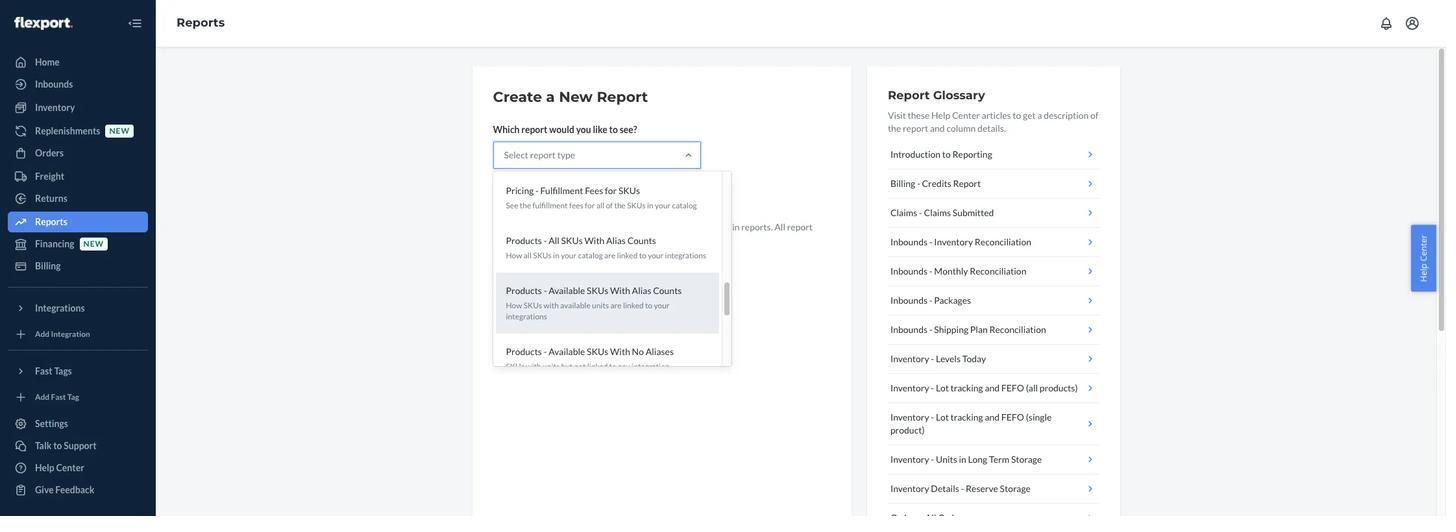 Task type: locate. For each thing, give the bounding box(es) containing it.
report up these
[[888, 88, 930, 103]]

0 vertical spatial are
[[536, 234, 549, 245]]

1 horizontal spatial all
[[597, 201, 605, 210]]

a inside the visit these help center articles to get a description of the report and column details.
[[1038, 110, 1043, 121]]

- inside the "products - all skus with alias counts how all skus in your catalog are linked to your integrations"
[[544, 235, 547, 246]]

report inside billing - credits report button
[[954, 178, 981, 189]]

0 vertical spatial integrations
[[665, 251, 707, 260]]

your inside products - available skus with alias counts how skus with available units are linked to your integrations
[[654, 301, 670, 310]]

all left universal on the top left of page
[[549, 235, 560, 246]]

0 vertical spatial storage
[[1012, 454, 1042, 465]]

0 vertical spatial reports link
[[177, 16, 225, 30]]

storage
[[1012, 454, 1042, 465], [1000, 483, 1031, 494]]

2 horizontal spatial report
[[954, 178, 981, 189]]

1 vertical spatial fefo
[[1002, 412, 1025, 423]]

integrations inside the "products - all skus with alias counts how all skus in your catalog are linked to your integrations"
[[665, 251, 707, 260]]

credits
[[922, 178, 952, 189]]

which report would you like to see?
[[493, 124, 637, 135]]

0 vertical spatial catalog
[[672, 201, 697, 210]]

inbounds - inventory reconciliation
[[891, 236, 1032, 247]]

all inside the "products - all skus with alias counts how all skus in your catalog are linked to your integrations"
[[549, 235, 560, 246]]

reconciliation down claims - claims submitted button
[[975, 236, 1032, 247]]

inbounds for inbounds
[[35, 79, 73, 90]]

to left any
[[610, 362, 617, 372]]

fast left tag at the left bottom
[[51, 392, 66, 402]]

reports.
[[742, 221, 773, 232]]

0 horizontal spatial all
[[549, 235, 560, 246]]

help center
[[1419, 235, 1430, 282], [35, 462, 84, 473]]

0 vertical spatial fast
[[35, 366, 52, 377]]

to inside "button"
[[943, 149, 951, 160]]

2 products from the top
[[506, 285, 542, 296]]

inbounds - shipping plan reconciliation button
[[888, 316, 1100, 345]]

visit these help center articles to get a description of the report and column details.
[[888, 110, 1099, 134]]

report down reporting
[[954, 178, 981, 189]]

with up '(unfulfillable'
[[526, 362, 541, 372]]

1 vertical spatial a
[[1038, 110, 1043, 121]]

how inside products - available skus with alias counts how skus with available units are linked to your integrations
[[506, 301, 522, 310]]

to right talk
[[53, 440, 62, 451]]

products inside products - available skus with alias counts how skus with available units are linked to your integrations
[[506, 285, 542, 296]]

inventory inside button
[[891, 382, 930, 394]]

counts inside the "products - all skus with alias counts how all skus in your catalog are linked to your integrations"
[[628, 235, 656, 246]]

reconciliation down inbounds - inventory reconciliation 'button'
[[970, 266, 1027, 277]]

1 horizontal spatial a
[[1038, 110, 1043, 121]]

2 vertical spatial for
[[592, 221, 604, 232]]

inbounds - packages button
[[888, 286, 1100, 316]]

skus down fields
[[533, 251, 552, 260]]

0 vertical spatial center
[[953, 110, 980, 121]]

are inside "it may take up to 2 hours for new information to be reflected in reports. all report time fields are in universal time (utc)."
[[536, 234, 549, 245]]

- for inbounds - inventory reconciliation
[[930, 236, 933, 247]]

with inside products - available skus with alias counts how skus with available units are linked to your integrations
[[544, 301, 559, 310]]

settings link
[[8, 414, 148, 434]]

of right fees
[[606, 201, 613, 210]]

inventory for inventory details - reserve storage
[[891, 483, 930, 494]]

0 vertical spatial tracking
[[951, 382, 984, 394]]

skus left the 'available'
[[524, 301, 542, 310]]

products down take
[[506, 235, 542, 246]]

help inside the visit these help center articles to get a description of the report and column details.
[[932, 110, 951, 121]]

0 horizontal spatial with
[[526, 362, 541, 372]]

all
[[597, 201, 605, 210], [524, 251, 532, 260]]

0 vertical spatial of
[[1091, 110, 1099, 121]]

new up the billing link at the left of page
[[83, 239, 104, 249]]

billing - credits report button
[[888, 169, 1100, 199]]

skus left no
[[587, 346, 609, 357]]

catalog down universal on the top left of page
[[578, 251, 603, 260]]

0 vertical spatial reports
[[177, 16, 225, 30]]

units inside products - available skus with no aliases skus with units but not linked to any integration (unfulfillable units)
[[543, 362, 560, 372]]

settings
[[35, 418, 68, 429]]

to up aliases
[[645, 301, 653, 310]]

center inside help center button
[[1419, 235, 1430, 261]]

counts for products - available skus with alias counts
[[653, 285, 682, 296]]

reconciliation down the inbounds - packages button at right
[[990, 324, 1047, 335]]

report for create a new report
[[597, 88, 648, 106]]

inventory left levels
[[891, 353, 930, 364]]

orders link
[[8, 143, 148, 164]]

close navigation image
[[127, 16, 143, 31]]

1 vertical spatial billing
[[35, 260, 61, 271]]

integrations up '(unfulfillable'
[[506, 312, 547, 322]]

lot for inventory - lot tracking and fefo (single product)
[[936, 412, 949, 423]]

you
[[576, 124, 591, 135]]

2 horizontal spatial center
[[1419, 235, 1430, 261]]

flexport logo image
[[14, 17, 73, 30]]

2 vertical spatial reconciliation
[[990, 324, 1047, 335]]

1 available from the top
[[549, 285, 585, 296]]

products for products - available skus with alias counts
[[506, 285, 542, 296]]

are down up
[[536, 234, 549, 245]]

0 vertical spatial linked
[[617, 251, 638, 260]]

1 vertical spatial help
[[1419, 263, 1430, 282]]

articles
[[982, 110, 1012, 121]]

0 vertical spatial and
[[931, 123, 945, 134]]

add for add fast tag
[[35, 392, 49, 402]]

1 horizontal spatial of
[[1091, 110, 1099, 121]]

inbounds for inbounds - inventory reconciliation
[[891, 236, 928, 247]]

inventory inside 'button'
[[935, 236, 973, 247]]

0 vertical spatial available
[[549, 285, 585, 296]]

a left new
[[546, 88, 555, 106]]

help center button
[[1412, 225, 1437, 291]]

1 vertical spatial center
[[1419, 235, 1430, 261]]

0 vertical spatial all
[[775, 221, 786, 232]]

0 horizontal spatial of
[[606, 201, 613, 210]]

1 add from the top
[[35, 330, 49, 339]]

available inside products - available skus with no aliases skus with units but not linked to any integration (unfulfillable units)
[[549, 346, 585, 357]]

(unfulfillable
[[506, 373, 549, 383]]

with
[[585, 235, 605, 246], [610, 285, 630, 296], [610, 346, 630, 357]]

how inside the "products - all skus with alias counts how all skus in your catalog are linked to your integrations"
[[506, 251, 522, 260]]

the up information
[[615, 201, 626, 210]]

1 vertical spatial all
[[524, 251, 532, 260]]

2 add from the top
[[35, 392, 49, 402]]

2 lot from the top
[[936, 412, 949, 423]]

inbounds left packages
[[891, 295, 928, 306]]

1 vertical spatial with
[[610, 285, 630, 296]]

products inside the "products - all skus with alias counts how all skus in your catalog are linked to your integrations"
[[506, 235, 542, 246]]

claims - claims submitted button
[[888, 199, 1100, 228]]

2 horizontal spatial new
[[606, 221, 622, 232]]

to left get
[[1013, 110, 1022, 121]]

-
[[918, 178, 921, 189], [536, 185, 539, 196], [920, 207, 923, 218], [544, 235, 547, 246], [930, 236, 933, 247], [930, 266, 933, 277], [544, 285, 547, 296], [930, 295, 933, 306], [930, 324, 933, 335], [544, 346, 547, 357], [931, 353, 935, 364], [931, 382, 935, 394], [931, 412, 935, 423], [931, 454, 935, 465], [961, 483, 965, 494]]

help
[[932, 110, 951, 121], [1419, 263, 1430, 282], [35, 462, 54, 473]]

tracking for (all
[[951, 382, 984, 394]]

- for products - available skus with alias counts how skus with available units are linked to your integrations
[[544, 285, 547, 296]]

no
[[632, 346, 644, 357]]

with left the 'available'
[[544, 301, 559, 310]]

1 horizontal spatial catalog
[[672, 201, 697, 210]]

0 horizontal spatial alias
[[607, 235, 626, 246]]

to down (utc). at top left
[[639, 251, 647, 260]]

for
[[605, 185, 617, 196], [585, 201, 595, 210], [592, 221, 604, 232]]

0 horizontal spatial claims
[[891, 207, 918, 218]]

skus up information
[[627, 201, 646, 210]]

1 vertical spatial of
[[606, 201, 613, 210]]

inbounds inside 'button'
[[891, 236, 928, 247]]

your down "it may take up to 2 hours for new information to be reflected in reports. all report time fields are in universal time (utc)."
[[648, 251, 664, 260]]

with inside products - available skus with no aliases skus with units but not linked to any integration (unfulfillable units)
[[610, 346, 630, 357]]

linked down (utc). at top left
[[617, 251, 638, 260]]

linked right not at the bottom
[[588, 362, 608, 372]]

- for claims - claims submitted
[[920, 207, 923, 218]]

to right like
[[609, 124, 618, 135]]

0 vertical spatial help center
[[1419, 235, 1430, 282]]

integration
[[51, 330, 90, 339]]

a right get
[[1038, 110, 1043, 121]]

inbounds inside button
[[891, 266, 928, 277]]

1 horizontal spatial reports
[[177, 16, 225, 30]]

your down universal on the top left of page
[[561, 251, 577, 260]]

create inside create report button
[[504, 192, 532, 203]]

products up '(unfulfillable'
[[506, 346, 542, 357]]

alias inside products - available skus with alias counts how skus with available units are linked to your integrations
[[632, 285, 652, 296]]

claims
[[891, 207, 918, 218], [924, 207, 951, 218]]

0 horizontal spatial all
[[524, 251, 532, 260]]

billing down financing
[[35, 260, 61, 271]]

with down the "products - all skus with alias counts how all skus in your catalog are linked to your integrations"
[[610, 285, 630, 296]]

1 horizontal spatial help center
[[1419, 235, 1430, 282]]

linked up no
[[623, 301, 644, 310]]

time
[[493, 234, 511, 245]]

1 horizontal spatial billing
[[891, 178, 916, 189]]

all
[[775, 221, 786, 232], [549, 235, 560, 246]]

products inside products - available skus with no aliases skus with units but not linked to any integration (unfulfillable units)
[[506, 346, 542, 357]]

reconciliation
[[975, 236, 1032, 247], [970, 266, 1027, 277], [990, 324, 1047, 335]]

inbounds for inbounds - monthly reconciliation
[[891, 266, 928, 277]]

2 vertical spatial with
[[610, 346, 630, 357]]

and down inventory - lot tracking and fefo (all products) button
[[985, 412, 1000, 423]]

new
[[109, 126, 130, 136], [606, 221, 622, 232], [83, 239, 104, 249]]

today
[[963, 353, 987, 364]]

lot inside button
[[936, 382, 949, 394]]

add fast tag link
[[8, 387, 148, 408]]

a
[[546, 88, 555, 106], [1038, 110, 1043, 121]]

available up but
[[549, 346, 585, 357]]

lot down inventory - levels today
[[936, 382, 949, 394]]

lot inside the "inventory - lot tracking and fefo (single product)"
[[936, 412, 949, 423]]

0 vertical spatial help
[[932, 110, 951, 121]]

billing inside button
[[891, 178, 916, 189]]

reports link
[[177, 16, 225, 30], [8, 212, 148, 232]]

inventory up replenishments on the top of page
[[35, 102, 75, 113]]

packages
[[935, 295, 972, 306]]

counts inside products - available skus with alias counts how skus with available units are linked to your integrations
[[653, 285, 682, 296]]

inventory - units in long term storage button
[[888, 445, 1100, 475]]

to inside the "products - all skus with alias counts how all skus in your catalog are linked to your integrations"
[[639, 251, 647, 260]]

counts down "it may take up to 2 hours for new information to be reflected in reports. all report time fields are in universal time (utc)."
[[653, 285, 682, 296]]

inbounds for inbounds - packages
[[891, 295, 928, 306]]

1 tracking from the top
[[951, 382, 984, 394]]

of inside the visit these help center articles to get a description of the report and column details.
[[1091, 110, 1099, 121]]

1 how from the top
[[506, 251, 522, 260]]

report for select report type
[[530, 149, 556, 160]]

fefo inside the "inventory - lot tracking and fefo (single product)"
[[1002, 412, 1025, 423]]

to inside the visit these help center articles to get a description of the report and column details.
[[1013, 110, 1022, 121]]

are right the 'available'
[[611, 301, 622, 310]]

in
[[647, 201, 654, 210], [733, 221, 740, 232], [551, 234, 558, 245], [553, 251, 560, 260], [959, 454, 967, 465]]

0 horizontal spatial report
[[597, 88, 648, 106]]

reporting
[[953, 149, 993, 160]]

fulfillment
[[541, 185, 583, 196]]

pricing - fulfillment fees for skus see the fulfillment fees for all of the skus in your catalog
[[506, 185, 697, 210]]

alias down information
[[607, 235, 626, 246]]

available
[[549, 285, 585, 296], [549, 346, 585, 357]]

up
[[538, 221, 549, 232]]

1 lot from the top
[[936, 382, 949, 394]]

lot up units
[[936, 412, 949, 423]]

fefo left (single
[[1002, 412, 1025, 423]]

new up time
[[606, 221, 622, 232]]

all inside the "products - all skus with alias counts how all skus in your catalog are linked to your integrations"
[[524, 251, 532, 260]]

2 tracking from the top
[[951, 412, 984, 423]]

0 vertical spatial all
[[597, 201, 605, 210]]

to inside products - available skus with alias counts how skus with available units are linked to your integrations
[[645, 301, 653, 310]]

1 vertical spatial catalog
[[578, 251, 603, 260]]

inbounds down claims - claims submitted
[[891, 236, 928, 247]]

with for products - available skus with no aliases
[[610, 346, 630, 357]]

with
[[544, 301, 559, 310], [526, 362, 541, 372]]

units inside products - available skus with alias counts how skus with available units are linked to your integrations
[[592, 301, 609, 310]]

report up select report type
[[522, 124, 548, 135]]

1 vertical spatial add
[[35, 392, 49, 402]]

1 vertical spatial available
[[549, 346, 585, 357]]

report inside create report button
[[534, 192, 561, 203]]

reconciliation inside button
[[990, 324, 1047, 335]]

1 vertical spatial and
[[985, 382, 1000, 394]]

the down visit
[[888, 123, 901, 134]]

skus down hours
[[561, 235, 583, 246]]

returns link
[[8, 188, 148, 209]]

report right pricing
[[534, 192, 561, 203]]

1 horizontal spatial claims
[[924, 207, 951, 218]]

how down fields
[[506, 251, 522, 260]]

column
[[947, 123, 976, 134]]

it may take up to 2 hours for new information to be reflected in reports. all report time fields are in universal time (utc).
[[493, 221, 813, 245]]

new for financing
[[83, 239, 104, 249]]

skus right fees
[[619, 185, 640, 196]]

- for inventory - lot tracking and fefo (all products)
[[931, 382, 935, 394]]

billing for billing - credits report
[[891, 178, 916, 189]]

0 vertical spatial products
[[506, 235, 542, 246]]

create up may
[[504, 192, 532, 203]]

create up "which"
[[493, 88, 542, 106]]

0 vertical spatial alias
[[607, 235, 626, 246]]

help inside button
[[1419, 263, 1430, 282]]

fefo left (all
[[1002, 382, 1025, 394]]

reconciliation for inbounds - inventory reconciliation
[[975, 236, 1032, 247]]

- for products - all skus with alias counts how all skus in your catalog are linked to your integrations
[[544, 235, 547, 246]]

1 horizontal spatial with
[[544, 301, 559, 310]]

to left reporting
[[943, 149, 951, 160]]

1 horizontal spatial alias
[[632, 285, 652, 296]]

inventory - lot tracking and fefo (single product)
[[891, 412, 1052, 436]]

are down time
[[605, 251, 616, 260]]

2 vertical spatial and
[[985, 412, 1000, 423]]

your
[[655, 201, 671, 210], [561, 251, 577, 260], [648, 251, 664, 260], [654, 301, 670, 310]]

submitted
[[953, 207, 994, 218]]

of right description
[[1091, 110, 1099, 121]]

reconciliation inside button
[[970, 266, 1027, 277]]

inventory down product)
[[891, 454, 930, 465]]

tracking inside the "inventory - lot tracking and fefo (single product)"
[[951, 412, 984, 423]]

(single
[[1026, 412, 1052, 423]]

glossary
[[934, 88, 986, 103]]

2 vertical spatial center
[[56, 462, 84, 473]]

tag
[[67, 392, 79, 402]]

new up "orders" 'link'
[[109, 126, 130, 136]]

2 vertical spatial new
[[83, 239, 104, 249]]

help center inside button
[[1419, 235, 1430, 282]]

1 vertical spatial alias
[[632, 285, 652, 296]]

- inside 'button'
[[930, 236, 933, 247]]

inbounds down inbounds - packages
[[891, 324, 928, 335]]

2 fefo from the top
[[1002, 412, 1025, 423]]

and inside the visit these help center articles to get a description of the report and column details.
[[931, 123, 945, 134]]

how for products - all skus with alias counts
[[506, 251, 522, 260]]

inventory
[[35, 102, 75, 113], [935, 236, 973, 247], [891, 353, 930, 364], [891, 382, 930, 394], [891, 412, 930, 423], [891, 454, 930, 465], [891, 483, 930, 494]]

fefo for (single
[[1002, 412, 1025, 423]]

with for products - all skus with alias counts
[[585, 235, 605, 246]]

fefo for (all
[[1002, 382, 1025, 394]]

0 vertical spatial counts
[[628, 235, 656, 246]]

your up aliases
[[654, 301, 670, 310]]

0 horizontal spatial help center
[[35, 462, 84, 473]]

integrations
[[665, 251, 707, 260], [506, 312, 547, 322]]

0 vertical spatial fefo
[[1002, 382, 1025, 394]]

linked
[[617, 251, 638, 260], [623, 301, 644, 310], [588, 362, 608, 372]]

report right reports.
[[787, 221, 813, 232]]

units up units)
[[543, 362, 560, 372]]

inventory up the monthly
[[935, 236, 973, 247]]

report for create report
[[534, 192, 561, 203]]

- inside products - available skus with no aliases skus with units but not linked to any integration (unfulfillable units)
[[544, 346, 547, 357]]

- for inbounds - shipping plan reconciliation
[[930, 324, 933, 335]]

counts down information
[[628, 235, 656, 246]]

report left type
[[530, 149, 556, 160]]

add up settings
[[35, 392, 49, 402]]

2 available from the top
[[549, 346, 585, 357]]

1 vertical spatial new
[[606, 221, 622, 232]]

add for add integration
[[35, 330, 49, 339]]

- inside the "inventory - lot tracking and fefo (single product)"
[[931, 412, 935, 423]]

tracking inside button
[[951, 382, 984, 394]]

inventory up product)
[[891, 412, 930, 423]]

1 vertical spatial how
[[506, 301, 522, 310]]

center inside the help center link
[[56, 462, 84, 473]]

units right the 'available'
[[592, 301, 609, 310]]

report down these
[[903, 123, 929, 134]]

2 vertical spatial linked
[[588, 362, 608, 372]]

how left the 'available'
[[506, 301, 522, 310]]

- inside products - available skus with alias counts how skus with available units are linked to your integrations
[[544, 285, 547, 296]]

tracking down inventory - lot tracking and fefo (all products)
[[951, 412, 984, 423]]

with inside products - available skus with alias counts how skus with available units are linked to your integrations
[[610, 285, 630, 296]]

to
[[1013, 110, 1022, 121], [609, 124, 618, 135], [943, 149, 951, 160], [550, 221, 559, 232], [673, 221, 681, 232], [639, 251, 647, 260], [645, 301, 653, 310], [610, 362, 617, 372], [53, 440, 62, 451]]

- for inventory - levels today
[[931, 353, 935, 364]]

0 horizontal spatial billing
[[35, 260, 61, 271]]

in inside pricing - fulfillment fees for skus see the fulfillment fees for all of the skus in your catalog
[[647, 201, 654, 210]]

home link
[[8, 52, 148, 73]]

with for products - available skus with alias counts
[[610, 285, 630, 296]]

0 vertical spatial a
[[546, 88, 555, 106]]

and down inventory - levels today button
[[985, 382, 1000, 394]]

- for inventory - units in long term storage
[[931, 454, 935, 465]]

inventory left the details
[[891, 483, 930, 494]]

0 horizontal spatial reports link
[[8, 212, 148, 232]]

available up the 'available'
[[549, 285, 585, 296]]

all down fields
[[524, 251, 532, 260]]

with down hours
[[585, 235, 605, 246]]

inventory for inventory - lot tracking and fefo (all products)
[[891, 382, 930, 394]]

report inside "it may take up to 2 hours for new information to be reflected in reports. all report time fields are in universal time (utc)."
[[787, 221, 813, 232]]

claims down billing - credits report
[[891, 207, 918, 218]]

and inside button
[[985, 382, 1000, 394]]

inventory inside the "inventory - lot tracking and fefo (single product)"
[[891, 412, 930, 423]]

reconciliation inside 'button'
[[975, 236, 1032, 247]]

1 horizontal spatial help
[[932, 110, 951, 121]]

the inside the visit these help center articles to get a description of the report and column details.
[[888, 123, 901, 134]]

2 vertical spatial products
[[506, 346, 542, 357]]

alias inside the "products - all skus with alias counts how all skus in your catalog are linked to your integrations"
[[607, 235, 626, 246]]

1 vertical spatial with
[[526, 362, 541, 372]]

alias
[[607, 235, 626, 246], [632, 285, 652, 296]]

to left be at left top
[[673, 221, 681, 232]]

0 vertical spatial units
[[592, 301, 609, 310]]

inbounds down "home"
[[35, 79, 73, 90]]

1 vertical spatial linked
[[623, 301, 644, 310]]

all inside pricing - fulfillment fees for skus see the fulfillment fees for all of the skus in your catalog
[[597, 201, 605, 210]]

1 vertical spatial counts
[[653, 285, 682, 296]]

available
[[561, 301, 591, 310]]

hours
[[568, 221, 590, 232]]

catalog
[[672, 201, 697, 210], [578, 251, 603, 260]]

1 vertical spatial are
[[605, 251, 616, 260]]

with inside the "products - all skus with alias counts how all skus in your catalog are linked to your integrations"
[[585, 235, 605, 246]]

1 vertical spatial units
[[543, 362, 560, 372]]

1 vertical spatial products
[[506, 285, 542, 296]]

information
[[624, 221, 671, 232]]

replenishments
[[35, 125, 100, 136]]

1 horizontal spatial center
[[953, 110, 980, 121]]

all right reports.
[[775, 221, 786, 232]]

0 vertical spatial with
[[585, 235, 605, 246]]

and inside the "inventory - lot tracking and fefo (single product)"
[[985, 412, 1000, 423]]

0 horizontal spatial catalog
[[578, 251, 603, 260]]

new
[[559, 88, 593, 106]]

available inside products - available skus with alias counts how skus with available units are linked to your integrations
[[549, 285, 585, 296]]

your up information
[[655, 201, 671, 210]]

fields
[[513, 234, 534, 245]]

0 horizontal spatial units
[[543, 362, 560, 372]]

fast left 'tags'
[[35, 366, 52, 377]]

are inside the "products - all skus with alias counts how all skus in your catalog are linked to your integrations"
[[605, 251, 616, 260]]

2 how from the top
[[506, 301, 522, 310]]

1 horizontal spatial the
[[615, 201, 626, 210]]

3 products from the top
[[506, 346, 542, 357]]

report up see?
[[597, 88, 648, 106]]

products down fields
[[506, 285, 542, 296]]

inventory for inventory - lot tracking and fefo (single product)
[[891, 412, 930, 423]]

the right see
[[520, 201, 531, 210]]

and left the column
[[931, 123, 945, 134]]

1 products from the top
[[506, 235, 542, 246]]

inbounds up inbounds - packages
[[891, 266, 928, 277]]

billing down introduction
[[891, 178, 916, 189]]

0 vertical spatial reconciliation
[[975, 236, 1032, 247]]

would
[[549, 124, 575, 135]]

2 vertical spatial are
[[611, 301, 622, 310]]

of
[[1091, 110, 1099, 121], [606, 201, 613, 210]]

0 vertical spatial new
[[109, 126, 130, 136]]

create report button
[[493, 184, 572, 210]]

storage right "term" on the bottom right of page
[[1012, 454, 1042, 465]]

0 horizontal spatial the
[[520, 201, 531, 210]]

0 vertical spatial lot
[[936, 382, 949, 394]]

fast
[[35, 366, 52, 377], [51, 392, 66, 402]]

0 vertical spatial add
[[35, 330, 49, 339]]

- inside pricing - fulfillment fees for skus see the fulfillment fees for all of the skus in your catalog
[[536, 185, 539, 196]]

storage right 'reserve'
[[1000, 483, 1031, 494]]

alias for products - all skus with alias counts
[[607, 235, 626, 246]]

alias down (utc). at top left
[[632, 285, 652, 296]]

linked inside products - available skus with alias counts how skus with available units are linked to your integrations
[[623, 301, 644, 310]]

2 horizontal spatial the
[[888, 123, 901, 134]]

fefo inside button
[[1002, 382, 1025, 394]]

with up any
[[610, 346, 630, 357]]

1 fefo from the top
[[1002, 382, 1025, 394]]

0 horizontal spatial center
[[56, 462, 84, 473]]

1 horizontal spatial integrations
[[665, 251, 707, 260]]

tracking down today
[[951, 382, 984, 394]]

1 vertical spatial create
[[504, 192, 532, 203]]

2 horizontal spatial help
[[1419, 263, 1430, 282]]



Task type: vqa. For each thing, say whether or not it's contained in the screenshot.
left location
no



Task type: describe. For each thing, give the bounding box(es) containing it.
open account menu image
[[1405, 16, 1421, 31]]

these
[[908, 110, 930, 121]]

financing
[[35, 238, 74, 249]]

report inside the visit these help center articles to get a description of the report and column details.
[[903, 123, 929, 134]]

visit
[[888, 110, 906, 121]]

in inside button
[[959, 454, 967, 465]]

in inside the "products - all skus with alias counts how all skus in your catalog are linked to your integrations"
[[553, 251, 560, 260]]

to inside products - available skus with no aliases skus with units but not linked to any integration (unfulfillable units)
[[610, 362, 617, 372]]

inbounds - monthly reconciliation button
[[888, 257, 1100, 286]]

add fast tag
[[35, 392, 79, 402]]

any
[[618, 362, 631, 372]]

see?
[[620, 124, 637, 135]]

inventory - lot tracking and fefo (all products)
[[891, 382, 1078, 394]]

give
[[35, 484, 54, 495]]

skus up '(unfulfillable'
[[506, 362, 525, 372]]

report for billing - credits report
[[954, 178, 981, 189]]

integrations
[[35, 303, 85, 314]]

term
[[990, 454, 1010, 465]]

details
[[931, 483, 960, 494]]

for inside "it may take up to 2 hours for new information to be reflected in reports. all report time fields are in universal time (utc)."
[[592, 221, 604, 232]]

fees
[[585, 185, 603, 196]]

1 vertical spatial reports link
[[8, 212, 148, 232]]

report glossary
[[888, 88, 986, 103]]

- for pricing - fulfillment fees for skus see the fulfillment fees for all of the skus in your catalog
[[536, 185, 539, 196]]

talk to support
[[35, 440, 97, 451]]

orders
[[35, 147, 64, 158]]

- for products - available skus with no aliases skus with units but not linked to any integration (unfulfillable units)
[[544, 346, 547, 357]]

linked inside products - available skus with no aliases skus with units but not linked to any integration (unfulfillable units)
[[588, 362, 608, 372]]

home
[[35, 56, 60, 68]]

and for inventory - lot tracking and fefo (single product)
[[985, 412, 1000, 423]]

billing link
[[8, 256, 148, 277]]

inventory - lot tracking and fefo (single product) button
[[888, 403, 1100, 445]]

new inside "it may take up to 2 hours for new information to be reflected in reports. all report time fields are in universal time (utc)."
[[606, 221, 622, 232]]

0 vertical spatial for
[[605, 185, 617, 196]]

create a new report
[[493, 88, 648, 106]]

create for create report
[[504, 192, 532, 203]]

support
[[64, 440, 97, 451]]

- for inbounds - packages
[[930, 295, 933, 306]]

to left 2
[[550, 221, 559, 232]]

monthly
[[935, 266, 969, 277]]

products for products - available skus with no aliases
[[506, 346, 542, 357]]

which
[[493, 124, 520, 135]]

time
[[599, 234, 619, 245]]

of inside pricing - fulfillment fees for skus see the fulfillment fees for all of the skus in your catalog
[[606, 201, 613, 210]]

talk to support button
[[8, 436, 148, 457]]

help center link
[[8, 458, 148, 479]]

catalog inside pricing - fulfillment fees for skus see the fulfillment fees for all of the skus in your catalog
[[672, 201, 697, 210]]

give feedback
[[35, 484, 94, 495]]

how for products - available skus with alias counts
[[506, 301, 522, 310]]

catalog inside the "products - all skus with alias counts how all skus in your catalog are linked to your integrations"
[[578, 251, 603, 260]]

report for which report would you like to see?
[[522, 124, 548, 135]]

long
[[969, 454, 988, 465]]

but
[[561, 362, 573, 372]]

inbounds - shipping plan reconciliation
[[891, 324, 1047, 335]]

levels
[[936, 353, 961, 364]]

tracking for (single
[[951, 412, 984, 423]]

fees
[[569, 201, 584, 210]]

add integration
[[35, 330, 90, 339]]

available for products - available skus with alias counts
[[549, 285, 585, 296]]

fast inside dropdown button
[[35, 366, 52, 377]]

inventory for inventory - units in long term storage
[[891, 454, 930, 465]]

integrations button
[[8, 298, 148, 319]]

with inside products - available skus with no aliases skus with units but not linked to any integration (unfulfillable units)
[[526, 362, 541, 372]]

are inside products - available skus with alias counts how skus with available units are linked to your integrations
[[611, 301, 622, 310]]

1 claims from the left
[[891, 207, 918, 218]]

to inside button
[[53, 440, 62, 451]]

1 vertical spatial storage
[[1000, 483, 1031, 494]]

reflected
[[695, 221, 731, 232]]

claims - claims submitted
[[891, 207, 994, 218]]

create report
[[504, 192, 561, 203]]

inventory - lot tracking and fefo (all products) button
[[888, 374, 1100, 403]]

- for inbounds - monthly reconciliation
[[930, 266, 933, 277]]

may
[[501, 221, 518, 232]]

- for billing - credits report
[[918, 178, 921, 189]]

products - available skus with alias counts how skus with available units are linked to your integrations
[[506, 285, 682, 322]]

integration
[[632, 362, 670, 372]]

type
[[558, 149, 575, 160]]

linked inside the "products - all skus with alias counts how all skus in your catalog are linked to your integrations"
[[617, 251, 638, 260]]

returns
[[35, 193, 67, 204]]

products - available skus with no aliases skus with units but not linked to any integration (unfulfillable units)
[[506, 346, 674, 383]]

get
[[1023, 110, 1036, 121]]

be
[[683, 221, 693, 232]]

billing for billing
[[35, 260, 61, 271]]

products for products - all skus with alias counts
[[506, 235, 542, 246]]

like
[[593, 124, 608, 135]]

- for inventory - lot tracking and fefo (single product)
[[931, 412, 935, 423]]

0 horizontal spatial a
[[546, 88, 555, 106]]

available for products - available skus with no aliases
[[549, 346, 585, 357]]

inbounds - inventory reconciliation button
[[888, 228, 1100, 257]]

product)
[[891, 425, 925, 436]]

(utc).
[[621, 234, 646, 245]]

2
[[560, 221, 566, 232]]

units
[[936, 454, 958, 465]]

details.
[[978, 123, 1006, 134]]

products - all skus with alias counts how all skus in your catalog are linked to your integrations
[[506, 235, 707, 260]]

and for inventory - lot tracking and fefo (all products)
[[985, 382, 1000, 394]]

inventory for inventory
[[35, 102, 75, 113]]

counts for products - all skus with alias counts
[[628, 235, 656, 246]]

(all
[[1026, 382, 1038, 394]]

freight link
[[8, 166, 148, 187]]

inventory link
[[8, 97, 148, 118]]

introduction
[[891, 149, 941, 160]]

products)
[[1040, 382, 1078, 394]]

introduction to reporting button
[[888, 140, 1100, 169]]

alias for products - available skus with alias counts
[[632, 285, 652, 296]]

plan
[[971, 324, 988, 335]]

take
[[519, 221, 537, 232]]

pricing
[[506, 185, 534, 196]]

inbounds for inbounds - shipping plan reconciliation
[[891, 324, 928, 335]]

all inside "it may take up to 2 hours for new information to be reflected in reports. all report time fields are in universal time (utc)."
[[775, 221, 786, 232]]

inventory for inventory - levels today
[[891, 353, 930, 364]]

inventory - levels today button
[[888, 345, 1100, 374]]

inbounds link
[[8, 74, 148, 95]]

it
[[493, 221, 499, 232]]

lot for inventory - lot tracking and fefo (all products)
[[936, 382, 949, 394]]

fast tags
[[35, 366, 72, 377]]

reconciliation for inbounds - monthly reconciliation
[[970, 266, 1027, 277]]

your inside pricing - fulfillment fees for skus see the fulfillment fees for all of the skus in your catalog
[[655, 201, 671, 210]]

inbounds - packages
[[891, 295, 972, 306]]

new for replenishments
[[109, 126, 130, 136]]

select report type
[[504, 149, 575, 160]]

1 vertical spatial for
[[585, 201, 595, 210]]

feedback
[[55, 484, 94, 495]]

1 vertical spatial reports
[[35, 216, 67, 227]]

1 vertical spatial help center
[[35, 462, 84, 473]]

inventory - units in long term storage
[[891, 454, 1042, 465]]

select
[[504, 149, 529, 160]]

1 horizontal spatial report
[[888, 88, 930, 103]]

tags
[[54, 366, 72, 377]]

fast tags button
[[8, 361, 148, 382]]

integrations inside products - available skus with alias counts how skus with available units are linked to your integrations
[[506, 312, 547, 322]]

inbounds - monthly reconciliation
[[891, 266, 1027, 277]]

2 claims from the left
[[924, 207, 951, 218]]

1 vertical spatial fast
[[51, 392, 66, 402]]

inventory - levels today
[[891, 353, 987, 364]]

reserve
[[966, 483, 999, 494]]

skus up the 'available'
[[587, 285, 609, 296]]

center inside the visit these help center articles to get a description of the report and column details.
[[953, 110, 980, 121]]

not
[[574, 362, 586, 372]]

open notifications image
[[1379, 16, 1395, 31]]

create for create a new report
[[493, 88, 542, 106]]

freight
[[35, 171, 64, 182]]

2 vertical spatial help
[[35, 462, 54, 473]]

1 horizontal spatial reports link
[[177, 16, 225, 30]]

description
[[1044, 110, 1089, 121]]



